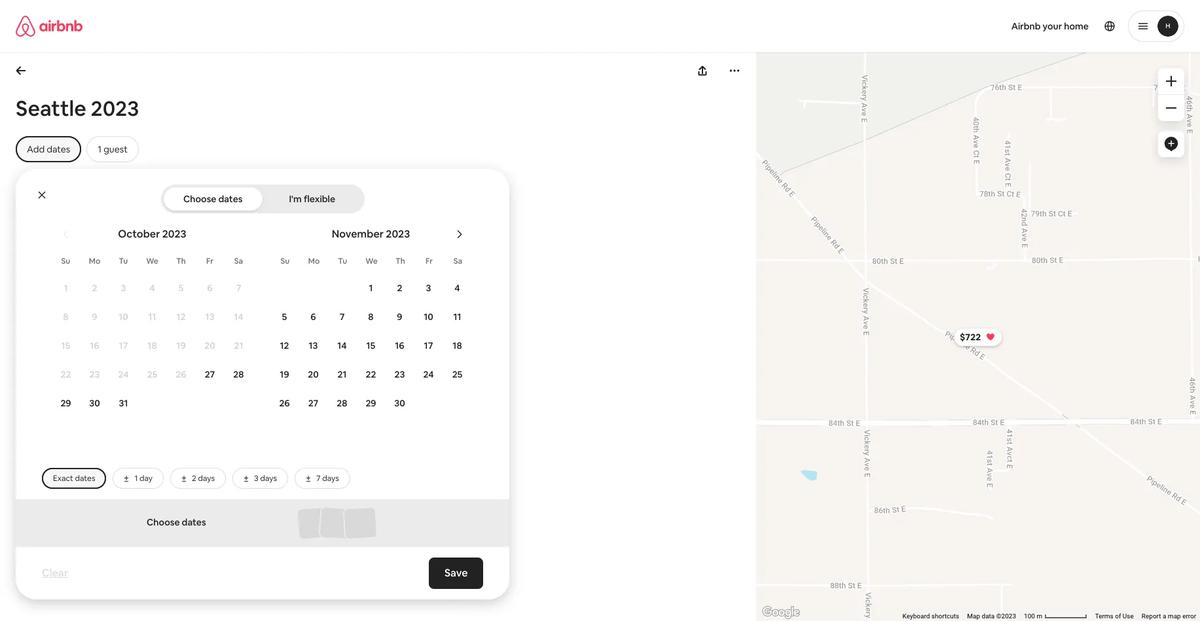 Task type: locate. For each thing, give the bounding box(es) containing it.
2 15 button from the left
[[357, 332, 386, 360]]

13 for bottom 13 button
[[309, 340, 318, 352]]

1 horizontal spatial sa
[[454, 256, 463, 267]]

m
[[1037, 613, 1043, 620]]

1 vertical spatial choose dates
[[147, 517, 206, 529]]

2 11 button from the left
[[443, 303, 472, 331]]

29
[[61, 398, 71, 409], [366, 398, 376, 409]]

22 button
[[51, 361, 80, 388], [357, 361, 386, 388]]

add a place to the map image
[[1164, 136, 1180, 152]]

1 10 button from the left
[[109, 303, 138, 331]]

choose
[[183, 193, 217, 205], [147, 517, 180, 529]]

1 11 button from the left
[[138, 303, 167, 331]]

1 10 from the left
[[119, 311, 128, 323]]

1 2 button from the left
[[80, 274, 109, 302]]

2 4 from the left
[[455, 282, 460, 294]]

flexible
[[304, 193, 335, 205]]

21
[[234, 340, 243, 352], [338, 369, 347, 381]]

2 mo from the left
[[308, 256, 320, 267]]

add a note button
[[16, 479, 66, 492]]

2 4 button from the left
[[443, 274, 472, 302]]

1 horizontal spatial 4 button
[[443, 274, 472, 302]]

2 15 from the left
[[367, 340, 376, 352]]

4
[[150, 282, 155, 294], [455, 282, 460, 294]]

0 horizontal spatial 15 button
[[51, 332, 80, 360]]

0 vertical spatial 26 button
[[167, 361, 196, 388]]

24 button
[[109, 361, 138, 388], [414, 361, 443, 388]]

2 11 from the left
[[454, 311, 462, 323]]

2 horizontal spatial 2
[[397, 282, 403, 294]]

0 vertical spatial 12
[[177, 311, 186, 323]]

1 horizontal spatial th
[[396, 256, 405, 267]]

5 button
[[167, 274, 196, 302], [270, 303, 299, 331]]

1 horizontal spatial 27
[[308, 398, 319, 409]]

1 horizontal spatial 18 button
[[443, 332, 472, 360]]

1 17 from the left
[[119, 340, 128, 352]]

november 2023
[[332, 227, 410, 241]]

1 30 button from the left
[[80, 390, 109, 417]]

16
[[90, 340, 99, 352], [395, 340, 405, 352]]

2023 right seattle
[[91, 95, 139, 122]]

2 17 from the left
[[424, 340, 433, 352]]

26 button
[[167, 361, 196, 388], [270, 390, 299, 417]]

calendar application
[[37, 214, 921, 447]]

mo
[[89, 256, 100, 267], [308, 256, 320, 267]]

24
[[118, 369, 129, 381], [424, 369, 434, 381]]

tab list
[[163, 185, 362, 214]]

2 days from the left
[[260, 474, 277, 484]]

dates down before
[[75, 474, 95, 484]]

0 vertical spatial a
[[37, 479, 43, 492]]

1 horizontal spatial 13
[[309, 340, 318, 352]]

keyboard shortcuts button
[[903, 613, 960, 622]]

group
[[16, 186, 247, 406]]

1 vertical spatial 19 button
[[270, 361, 299, 388]]

0 vertical spatial 27
[[205, 369, 215, 381]]

0 horizontal spatial 20 button
[[196, 332, 224, 360]]

2 17 button from the left
[[414, 332, 443, 360]]

30 button
[[80, 390, 109, 417], [386, 390, 414, 417]]

dates inside button
[[218, 193, 243, 205]]

1 23 button from the left
[[80, 361, 109, 388]]

3 days
[[254, 474, 277, 484]]

23
[[89, 369, 100, 381], [395, 369, 405, 381]]

days left the 7 days
[[260, 474, 277, 484]]

22
[[61, 369, 71, 381], [366, 369, 376, 381]]

1 vertical spatial 27
[[308, 398, 319, 409]]

2 23 from the left
[[395, 369, 405, 381]]

0 horizontal spatial 23 button
[[80, 361, 109, 388]]

1 days from the left
[[198, 474, 215, 484]]

0 vertical spatial 7
[[236, 282, 241, 294]]

2 th from the left
[[396, 256, 405, 267]]

add inside "dropdown button"
[[27, 143, 45, 155]]

1 1 button from the left
[[51, 274, 80, 302]]

0 horizontal spatial 19 button
[[167, 332, 196, 360]]

3 button
[[109, 274, 138, 302], [414, 274, 443, 302]]

29 for 1st the 29 button from the right
[[366, 398, 376, 409]]

1 fr from the left
[[206, 256, 214, 267]]

100
[[1025, 613, 1036, 620]]

1 25 from the left
[[147, 369, 157, 381]]

0 horizontal spatial 8 button
[[51, 303, 80, 331]]

0 horizontal spatial 29 button
[[51, 390, 80, 417]]

0 horizontal spatial 1
[[64, 282, 68, 294]]

1 tu from the left
[[119, 256, 128, 267]]

0 horizontal spatial 30
[[89, 398, 100, 409]]

0 horizontal spatial 29
[[61, 398, 71, 409]]

0 horizontal spatial tu
[[119, 256, 128, 267]]

2 1 button from the left
[[357, 274, 386, 302]]

tu down november
[[338, 256, 347, 267]]

1 vertical spatial 14 button
[[328, 332, 357, 360]]

0 horizontal spatial 24 button
[[109, 361, 138, 388]]

0 horizontal spatial 6
[[207, 282, 213, 294]]

1 22 button from the left
[[51, 361, 80, 388]]

zoom out image
[[1167, 103, 1177, 113]]

10 for 1st 10 "button"
[[119, 311, 128, 323]]

0 vertical spatial 5
[[179, 282, 184, 294]]

1 horizontal spatial 8 button
[[357, 303, 386, 331]]

2 su from the left
[[281, 256, 290, 267]]

0 horizontal spatial choose
[[147, 517, 180, 529]]

0 vertical spatial 28
[[233, 369, 244, 381]]

days
[[198, 474, 215, 484], [260, 474, 277, 484], [322, 474, 339, 484]]

2 3 button from the left
[[414, 274, 443, 302]]

3 button for november 2023
[[414, 274, 443, 302]]

add a note
[[16, 479, 66, 492]]

6
[[207, 282, 213, 294], [311, 311, 316, 323]]

save button
[[429, 558, 483, 590]]

17
[[119, 340, 128, 352], [424, 340, 433, 352]]

1 horizontal spatial 25 button
[[443, 361, 472, 388]]

we down november 2023 at the top of page
[[366, 256, 378, 267]]

a left map
[[1163, 613, 1167, 620]]

2 10 from the left
[[424, 311, 434, 323]]

7 button
[[224, 274, 253, 302], [328, 303, 357, 331]]

13
[[205, 311, 215, 323], [309, 340, 318, 352]]

0 vertical spatial 19 button
[[167, 332, 196, 360]]

4 button for october 2023
[[138, 274, 167, 302]]

2 29 button from the left
[[357, 390, 386, 417]]

th down october 2023
[[176, 256, 186, 267]]

2 8 button from the left
[[357, 303, 386, 331]]

0 horizontal spatial mo
[[89, 256, 100, 267]]

2 22 button from the left
[[357, 361, 386, 388]]

9 button
[[80, 303, 109, 331], [386, 303, 414, 331]]

0 horizontal spatial 15
[[61, 340, 70, 352]]

30
[[89, 398, 100, 409], [395, 398, 405, 409]]

18 button
[[138, 332, 167, 360], [443, 332, 472, 360]]

choose left remove from wishlist: bus in tacoma icon
[[183, 193, 217, 205]]

5 inside bus in tacoma 3 beds 5 nights $722 total before taxes
[[16, 441, 21, 454]]

1 18 from the left
[[148, 340, 157, 352]]

tab list inside dialog
[[163, 185, 362, 214]]

9
[[92, 311, 97, 323], [397, 311, 403, 323]]

$722 button
[[954, 328, 1003, 346]]

27 button
[[196, 361, 224, 388], [299, 390, 328, 417]]

1 vertical spatial 20 button
[[299, 361, 328, 388]]

2 18 from the left
[[453, 340, 462, 352]]

1 horizontal spatial mo
[[308, 256, 320, 267]]

10 button
[[109, 303, 138, 331], [414, 303, 443, 331]]

1 horizontal spatial 30 button
[[386, 390, 414, 417]]

we
[[146, 256, 158, 267], [366, 256, 378, 267]]

0 horizontal spatial sa
[[234, 256, 243, 267]]

choose down day at the bottom
[[147, 517, 180, 529]]

seattle 2023
[[16, 95, 139, 122]]

1 horizontal spatial 10
[[424, 311, 434, 323]]

a
[[37, 479, 43, 492], [1163, 613, 1167, 620]]

0 vertical spatial 5 button
[[167, 274, 196, 302]]

fr
[[206, 256, 214, 267], [426, 256, 433, 267]]

©2023
[[997, 613, 1017, 620]]

days right 3 days
[[322, 474, 339, 484]]

su
[[61, 256, 70, 267], [281, 256, 290, 267]]

1 horizontal spatial 12
[[280, 340, 289, 352]]

1 horizontal spatial 24
[[424, 369, 434, 381]]

1 horizontal spatial 17
[[424, 340, 433, 352]]

1 vertical spatial 28 button
[[328, 390, 357, 417]]

0 horizontal spatial 10
[[119, 311, 128, 323]]

days left 3 days
[[198, 474, 215, 484]]

choose dates
[[183, 193, 243, 205], [147, 517, 206, 529]]

3 days from the left
[[322, 474, 339, 484]]

0 horizontal spatial 27
[[205, 369, 215, 381]]

th down november 2023 at the top of page
[[396, 256, 405, 267]]

1 horizontal spatial 23
[[395, 369, 405, 381]]

1 23 from the left
[[89, 369, 100, 381]]

add for add dates
[[27, 143, 45, 155]]

terms of use
[[1096, 613, 1134, 620]]

i'm flexible button
[[263, 187, 362, 211]]

1 horizontal spatial 22 button
[[357, 361, 386, 388]]

dates
[[47, 143, 70, 155], [218, 193, 243, 205], [75, 474, 95, 484], [182, 517, 206, 529]]

2 30 from the left
[[395, 398, 405, 409]]

we down october 2023
[[146, 256, 158, 267]]

dates down seattle
[[47, 143, 70, 155]]

3 button for october 2023
[[109, 274, 138, 302]]

0 vertical spatial $722
[[960, 331, 981, 343]]

1 15 from the left
[[61, 340, 70, 352]]

1 horizontal spatial tu
[[338, 256, 347, 267]]

2 button
[[80, 274, 109, 302], [386, 274, 414, 302]]

tu down october
[[119, 256, 128, 267]]

2 18 button from the left
[[443, 332, 472, 360]]

dates left i'm
[[218, 193, 243, 205]]

0 horizontal spatial 17 button
[[109, 332, 138, 360]]

10
[[119, 311, 128, 323], [424, 311, 434, 323]]

31
[[119, 398, 128, 409]]

1 horizontal spatial 17 button
[[414, 332, 443, 360]]

shortcuts
[[932, 613, 960, 620]]

17 for 2nd 17 button from right
[[119, 340, 128, 352]]

23 for 2nd 23 button from right
[[89, 369, 100, 381]]

17 for 2nd 17 button from the left
[[424, 340, 433, 352]]

18
[[148, 340, 157, 352], [453, 340, 462, 352]]

taxes
[[96, 459, 120, 471]]

1 horizontal spatial 15 button
[[357, 332, 386, 360]]

days for 7 days
[[322, 474, 339, 484]]

0 horizontal spatial 12 button
[[167, 303, 196, 331]]

a for report
[[1163, 613, 1167, 620]]

0 vertical spatial choose
[[183, 193, 217, 205]]

0 horizontal spatial 11
[[148, 311, 156, 323]]

1 horizontal spatial 19
[[280, 369, 289, 381]]

1 vertical spatial 26
[[279, 398, 290, 409]]

4 button
[[138, 274, 167, 302], [443, 274, 472, 302]]

1 horizontal spatial 9
[[397, 311, 403, 323]]

27 for rightmost the 27 button
[[308, 398, 319, 409]]

$722
[[960, 331, 981, 343], [16, 459, 38, 471]]

of
[[1116, 613, 1122, 620]]

1 8 button from the left
[[51, 303, 80, 331]]

1 vertical spatial choose
[[147, 517, 180, 529]]

1 horizontal spatial 10 button
[[414, 303, 443, 331]]

2
[[92, 282, 97, 294], [397, 282, 403, 294], [192, 474, 196, 484]]

11
[[148, 311, 156, 323], [454, 311, 462, 323]]

0 horizontal spatial 9 button
[[80, 303, 109, 331]]

1 we from the left
[[146, 256, 158, 267]]

th
[[176, 256, 186, 267], [396, 256, 405, 267]]

0 horizontal spatial 22 button
[[51, 361, 80, 388]]

1 horizontal spatial days
[[260, 474, 277, 484]]

1 th from the left
[[176, 256, 186, 267]]

1 horizontal spatial 14 button
[[328, 332, 357, 360]]

0 horizontal spatial 1 button
[[51, 274, 80, 302]]

add down seattle
[[27, 143, 45, 155]]

1 4 from the left
[[150, 282, 155, 294]]

1 horizontal spatial choose
[[183, 193, 217, 205]]

exact dates
[[53, 474, 95, 484]]

1 29 from the left
[[61, 398, 71, 409]]

0 horizontal spatial 21 button
[[224, 332, 253, 360]]

2 sa from the left
[[454, 256, 463, 267]]

0 horizontal spatial 23
[[89, 369, 100, 381]]

5
[[179, 282, 184, 294], [282, 311, 287, 323], [16, 441, 21, 454]]

1 22 from the left
[[61, 369, 71, 381]]

0 horizontal spatial 16 button
[[80, 332, 109, 360]]

bus
[[16, 414, 32, 426]]

november
[[332, 227, 384, 241]]

0 horizontal spatial 30 button
[[80, 390, 109, 417]]

0 horizontal spatial 25 button
[[138, 361, 167, 388]]

tab list containing choose dates
[[163, 185, 362, 214]]

1 horizontal spatial 1 button
[[357, 274, 386, 302]]

0 vertical spatial 28 button
[[224, 361, 253, 388]]

1 horizontal spatial 19 button
[[270, 361, 299, 388]]

0 horizontal spatial 20
[[205, 340, 215, 352]]

1 horizontal spatial 25
[[452, 369, 463, 381]]

2023 right october
[[162, 227, 186, 241]]

12 for bottom 12 'button'
[[280, 340, 289, 352]]

18 for first 18 button from the left
[[148, 340, 157, 352]]

2 29 from the left
[[366, 398, 376, 409]]

15
[[61, 340, 70, 352], [367, 340, 376, 352]]

2023
[[91, 95, 139, 122], [162, 227, 186, 241], [386, 227, 410, 241]]

dialog
[[16, 169, 921, 600]]

14
[[234, 311, 243, 323], [338, 340, 347, 352]]

1 button for november
[[357, 274, 386, 302]]

1 vertical spatial add
[[16, 479, 35, 492]]

0 vertical spatial 14 button
[[224, 303, 253, 331]]

27
[[205, 369, 215, 381], [308, 398, 319, 409]]

1 3 button from the left
[[109, 274, 138, 302]]

map
[[1168, 613, 1181, 620]]

2 2 button from the left
[[386, 274, 414, 302]]

0 horizontal spatial 9
[[92, 311, 97, 323]]

2 30 button from the left
[[386, 390, 414, 417]]

26
[[176, 369, 186, 381], [279, 398, 290, 409]]

6 button
[[196, 274, 224, 302], [299, 303, 328, 331]]

add left the note
[[16, 479, 35, 492]]

0 horizontal spatial 5
[[16, 441, 21, 454]]

2 25 from the left
[[452, 369, 463, 381]]

1 25 button from the left
[[138, 361, 167, 388]]

17 button
[[109, 332, 138, 360], [414, 332, 443, 360]]

profile element
[[616, 0, 1185, 52]]

19
[[176, 340, 186, 352], [280, 369, 289, 381]]

2023 for seattle 2023
[[91, 95, 139, 122]]

0 horizontal spatial 28
[[233, 369, 244, 381]]

sa
[[234, 256, 243, 267], [454, 256, 463, 267]]

28 button
[[224, 361, 253, 388], [328, 390, 357, 417]]

2023 right november
[[386, 227, 410, 241]]

1 vertical spatial 13
[[309, 340, 318, 352]]

0 horizontal spatial 3 button
[[109, 274, 138, 302]]

1 horizontal spatial 29
[[366, 398, 376, 409]]

14 button
[[224, 303, 253, 331], [328, 332, 357, 360]]

1 su from the left
[[61, 256, 70, 267]]

16 button
[[80, 332, 109, 360], [386, 332, 414, 360]]

0 horizontal spatial th
[[176, 256, 186, 267]]

choose dates button
[[163, 187, 263, 211]]

a left the note
[[37, 479, 43, 492]]

1 horizontal spatial 23 button
[[386, 361, 414, 388]]

1 vertical spatial 5
[[282, 311, 287, 323]]

1 4 button from the left
[[138, 274, 167, 302]]

add
[[27, 143, 45, 155], [16, 479, 35, 492]]

1 11 from the left
[[148, 311, 156, 323]]



Task type: vqa. For each thing, say whether or not it's contained in the screenshot.


Task type: describe. For each thing, give the bounding box(es) containing it.
save
[[445, 567, 468, 580]]

2 fr from the left
[[426, 256, 433, 267]]

29 for 1st the 29 button from left
[[61, 398, 71, 409]]

1 vertical spatial 21
[[338, 369, 347, 381]]

27 for the left the 27 button
[[205, 369, 215, 381]]

1 30 from the left
[[89, 398, 100, 409]]

i'm flexible
[[289, 193, 335, 205]]

2 8 from the left
[[368, 311, 374, 323]]

3 inside bus in tacoma 3 beds 5 nights $722 total before taxes
[[16, 427, 21, 440]]

nights
[[23, 441, 51, 454]]

0 vertical spatial 26
[[176, 369, 186, 381]]

terms of use link
[[1096, 613, 1134, 620]]

13 for left 13 button
[[205, 311, 215, 323]]

2023 for october 2023
[[162, 227, 186, 241]]

add dates
[[27, 143, 70, 155]]

1 horizontal spatial 2
[[192, 474, 196, 484]]

100 m
[[1025, 613, 1045, 620]]

tacoma
[[45, 414, 81, 426]]

7 days
[[316, 474, 339, 484]]

1 horizontal spatial 7 button
[[328, 303, 357, 331]]

20 for the right 20 button
[[308, 369, 319, 381]]

2023 for november 2023
[[386, 227, 410, 241]]

exact
[[53, 474, 73, 484]]

days for 2 days
[[198, 474, 215, 484]]

map data ©2023
[[968, 613, 1017, 620]]

report
[[1142, 613, 1162, 620]]

1 16 from the left
[[90, 340, 99, 352]]

$722 inside bus in tacoma 3 beds 5 nights $722 total before taxes
[[16, 459, 38, 471]]

1 8 from the left
[[63, 311, 69, 323]]

terms
[[1096, 613, 1114, 620]]

1 for november
[[369, 282, 373, 294]]

0 horizontal spatial 26 button
[[167, 361, 196, 388]]

0 horizontal spatial 14 button
[[224, 303, 253, 331]]

1 horizontal spatial 21 button
[[328, 361, 357, 388]]

a for add
[[37, 479, 43, 492]]

1 horizontal spatial 26
[[279, 398, 290, 409]]

0 horizontal spatial 21
[[234, 340, 243, 352]]

1 horizontal spatial 28 button
[[328, 390, 357, 417]]

2 22 from the left
[[366, 369, 376, 381]]

4 for october 2023
[[150, 282, 155, 294]]

google image
[[760, 605, 803, 622]]

2 10 button from the left
[[414, 303, 443, 331]]

2 for october 2023
[[92, 282, 97, 294]]

2 24 button from the left
[[414, 361, 443, 388]]

1 sa from the left
[[234, 256, 243, 267]]

12 for leftmost 12 'button'
[[177, 311, 186, 323]]

october 2023
[[118, 227, 186, 241]]

in
[[34, 414, 42, 426]]

11 for 1st the 11 button from the right
[[454, 311, 462, 323]]

1 vertical spatial 12 button
[[270, 332, 299, 360]]

6 for left 6 button
[[207, 282, 213, 294]]

1 horizontal spatial 5
[[179, 282, 184, 294]]

100 m button
[[1021, 613, 1092, 622]]

days for 3 days
[[260, 474, 277, 484]]

add dates button
[[16, 136, 81, 162]]

0 horizontal spatial 27 button
[[196, 361, 224, 388]]

use
[[1123, 613, 1134, 620]]

dates down 2 days
[[182, 517, 206, 529]]

1 29 button from the left
[[51, 390, 80, 417]]

1 mo from the left
[[89, 256, 100, 267]]

14 for leftmost 14 button
[[234, 311, 243, 323]]

1 24 button from the left
[[109, 361, 138, 388]]

20 for top 20 button
[[205, 340, 215, 352]]

2 days
[[192, 474, 215, 484]]

2 for november 2023
[[397, 282, 403, 294]]

1 horizontal spatial 20 button
[[299, 361, 328, 388]]

clear
[[42, 567, 68, 580]]

1 vertical spatial 26 button
[[270, 390, 299, 417]]

zoom in image
[[1167, 76, 1177, 86]]

1 9 from the left
[[92, 311, 97, 323]]

1 day
[[135, 474, 153, 484]]

2 16 from the left
[[395, 340, 405, 352]]

1 16 button from the left
[[80, 332, 109, 360]]

10 for first 10 "button" from the right
[[424, 311, 434, 323]]

dates inside "dropdown button"
[[47, 143, 70, 155]]

note
[[45, 479, 66, 492]]

october
[[118, 227, 160, 241]]

i'm
[[289, 193, 302, 205]]

dialog containing october 2023
[[16, 169, 921, 600]]

11 for 1st the 11 button from left
[[148, 311, 156, 323]]

keyboard shortcuts
[[903, 613, 960, 620]]

1 18 button from the left
[[138, 332, 167, 360]]

data
[[982, 613, 995, 620]]

1 for october
[[64, 282, 68, 294]]

0 horizontal spatial 13 button
[[196, 303, 224, 331]]

1 horizontal spatial 27 button
[[299, 390, 328, 417]]

18 for 2nd 18 button
[[453, 340, 462, 352]]

clear button
[[35, 561, 75, 587]]

seattle
[[16, 95, 86, 122]]

$722 inside button
[[960, 331, 981, 343]]

remove from wishlist: bus in tacoma image
[[221, 196, 236, 212]]

6 for bottommost 6 button
[[311, 311, 316, 323]]

error
[[1183, 613, 1197, 620]]

choose dates inside button
[[183, 193, 243, 205]]

google map
including 1 saved stay. region
[[754, 24, 1201, 622]]

beds
[[23, 427, 46, 440]]

2 we from the left
[[366, 256, 378, 267]]

2 tu from the left
[[338, 256, 347, 267]]

total
[[40, 459, 61, 471]]

1 button for october
[[51, 274, 80, 302]]

add for add a note
[[16, 479, 35, 492]]

31 button
[[109, 390, 138, 417]]

0 horizontal spatial 7 button
[[224, 274, 253, 302]]

2 25 button from the left
[[443, 361, 472, 388]]

2 9 button from the left
[[386, 303, 414, 331]]

1 17 button from the left
[[109, 332, 138, 360]]

2 horizontal spatial 7
[[340, 311, 345, 323]]

2 9 from the left
[[397, 311, 403, 323]]

1 9 button from the left
[[80, 303, 109, 331]]

before
[[63, 459, 94, 471]]

2 button for october 2023
[[80, 274, 109, 302]]

report a map error link
[[1142, 613, 1197, 620]]

2 button for november 2023
[[386, 274, 414, 302]]

1 horizontal spatial 7
[[316, 474, 321, 484]]

1 horizontal spatial 1
[[135, 474, 138, 484]]

28 for the topmost 28 button
[[233, 369, 244, 381]]

4 button for november 2023
[[443, 274, 472, 302]]

23 for 1st 23 button from the right
[[395, 369, 405, 381]]

2 16 button from the left
[[386, 332, 414, 360]]

0 vertical spatial 20 button
[[196, 332, 224, 360]]

keyboard
[[903, 613, 930, 620]]

0 horizontal spatial 6 button
[[196, 274, 224, 302]]

2 24 from the left
[[424, 369, 434, 381]]

4 for november 2023
[[455, 282, 460, 294]]

28 for right 28 button
[[337, 398, 348, 409]]

0 vertical spatial 21 button
[[224, 332, 253, 360]]

1 vertical spatial 6 button
[[299, 303, 328, 331]]

1 vertical spatial 13 button
[[299, 332, 328, 360]]

14 for 14 button to the right
[[338, 340, 347, 352]]

1 15 button from the left
[[51, 332, 80, 360]]

0 horizontal spatial 19
[[176, 340, 186, 352]]

2 23 button from the left
[[386, 361, 414, 388]]

map
[[968, 613, 981, 620]]

report a map error
[[1142, 613, 1197, 620]]

2 horizontal spatial 5
[[282, 311, 287, 323]]

day
[[140, 474, 153, 484]]

bus in tacoma 3 beds 5 nights $722 total before taxes
[[16, 414, 120, 471]]

1 24 from the left
[[118, 369, 129, 381]]

0 horizontal spatial 7
[[236, 282, 241, 294]]

choose inside button
[[183, 193, 217, 205]]

1 vertical spatial 5 button
[[270, 303, 299, 331]]



